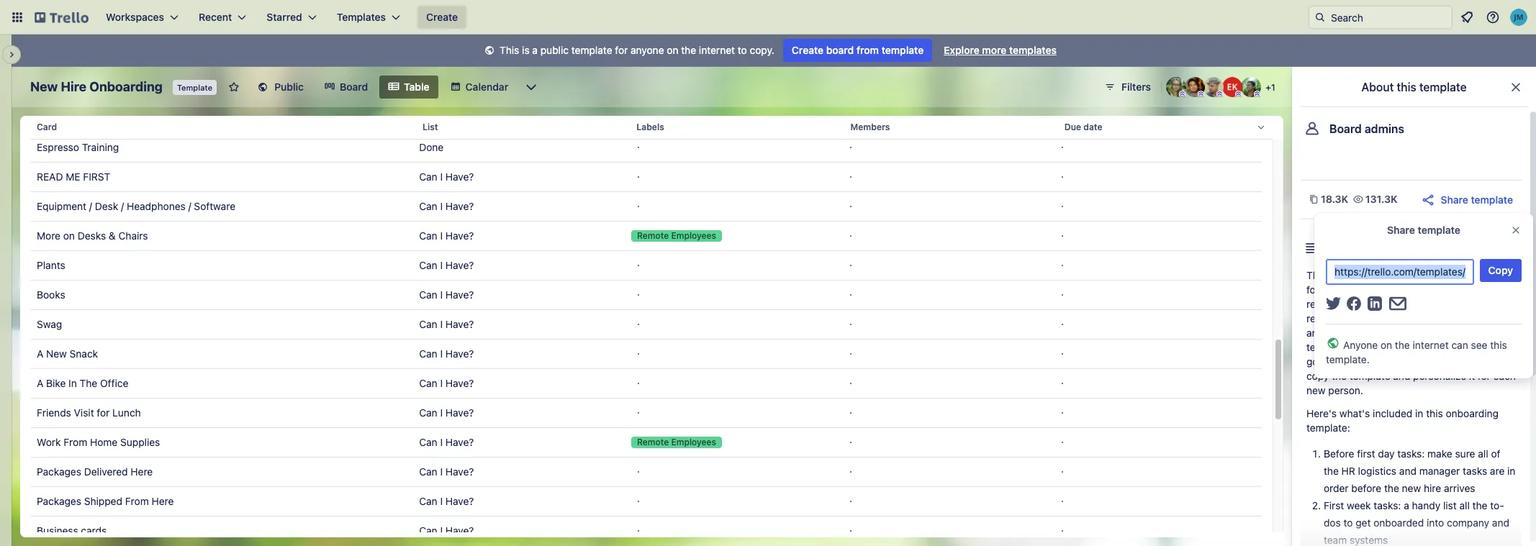 Task type: vqa. For each thing, say whether or not it's contained in the screenshot.
Can associated with FIRST
yes



Task type: locate. For each thing, give the bounding box(es) containing it.
Board name text field
[[23, 76, 170, 99]]

needed
[[1431, 341, 1466, 354]]

3 i from the top
[[440, 230, 443, 242]]

software
[[194, 200, 236, 212]]

0 horizontal spatial create
[[426, 11, 458, 23]]

delivered
[[84, 466, 128, 478]]

0 horizontal spatial share
[[1388, 224, 1416, 236]]

new inside board name text box
[[30, 79, 58, 94]]

6 can i have? from the top
[[419, 318, 474, 331]]

can i have? for desk
[[419, 200, 474, 212]]

to up there,
[[1469, 341, 1478, 354]]

related
[[1307, 298, 1339, 310]]

and down tackle
[[1414, 298, 1431, 310]]

2 this member is an admin of this workspace. image from the left
[[1254, 91, 1261, 97]]

new left hire
[[30, 79, 58, 94]]

13 have? from the top
[[446, 525, 474, 537]]

0 vertical spatial tasks:
[[1398, 448, 1425, 460]]

7 i from the top
[[440, 348, 443, 360]]

this member is an admin of this workspace. image for amy freiderson (amyfreiderson) icon
[[1180, 91, 1186, 97]]

get up simply
[[1481, 341, 1496, 354]]

more on desks & chairs
[[37, 230, 148, 242]]

from right shipped
[[125, 495, 149, 508]]

1 row from the top
[[31, 110, 1273, 145]]

0 vertical spatial remote employees button
[[626, 222, 838, 251]]

work from home supplies link
[[37, 428, 408, 457]]

get down items
[[1383, 313, 1398, 325]]

this left is
[[500, 44, 519, 56]]

1 can from the top
[[419, 171, 438, 183]]

employees for more on desks & chairs
[[671, 230, 717, 241]]

share on linkedin image
[[1368, 297, 1383, 311]]

10 can from the top
[[419, 436, 438, 449]]

i for desks
[[440, 230, 443, 242]]

2 a from the top
[[37, 377, 43, 390]]

12 can i have? from the top
[[419, 495, 474, 508]]

here right shipped
[[152, 495, 174, 508]]

can for home
[[419, 436, 438, 449]]

from up personalize
[[1422, 356, 1446, 368]]

tasks down error, on the bottom of the page
[[1404, 341, 1428, 354]]

10 i from the top
[[440, 436, 443, 449]]

new up logistical
[[1351, 284, 1370, 296]]

/ right 'desk'
[[121, 200, 124, 212]]

can for desk
[[419, 200, 438, 212]]

can for from
[[419, 495, 438, 508]]

centralized
[[1424, 269, 1475, 282]]

2 employees from the top
[[671, 437, 717, 448]]

1 vertical spatial remote
[[637, 437, 669, 448]]

employees
[[671, 230, 717, 241], [671, 437, 717, 448]]

11 row from the top
[[31, 398, 1262, 428]]

this inside "this template provides a centralized space for every new hire to tackle all the job- related logistical items and business requirements to get onboarded. to save time and avoid human error, populate this template with all the tasks needed to get going for your company. from there, simply copy the template and personalize it for each new person."
[[1460, 327, 1477, 339]]

this for this template provides a centralized space for every new hire to tackle all the job- related logistical items and business requirements to get onboarded. to save time and avoid human error, populate this template with all the tasks needed to get going for your company. from there, simply copy the template and personalize it for each new person.
[[1307, 269, 1327, 282]]

&
[[109, 230, 116, 242]]

i for home
[[440, 436, 443, 449]]

populate
[[1416, 327, 1457, 339]]

2 i from the top
[[440, 200, 443, 212]]

copy
[[1307, 370, 1330, 382]]

2 vertical spatial on
[[1381, 339, 1393, 351]]

on for more on desks & chairs
[[63, 230, 75, 242]]

2 packages from the top
[[37, 495, 81, 508]]

can for snack
[[419, 348, 438, 360]]

swag
[[37, 318, 62, 331]]

0 vertical spatial in
[[1416, 408, 1424, 420]]

on right anyone
[[667, 44, 679, 56]]

1 color: green, title: "remote employees" element from the top
[[631, 230, 722, 242]]

hire up share on linkedin image
[[1373, 284, 1390, 296]]

i for snack
[[440, 348, 443, 360]]

1 vertical spatial remote employees button
[[626, 428, 838, 457]]

remote employees for work from home supplies
[[637, 437, 717, 448]]

the
[[681, 44, 696, 56], [1449, 284, 1464, 296], [1396, 339, 1411, 351], [1386, 341, 1401, 354], [1332, 370, 1347, 382], [1324, 465, 1339, 477], [1385, 482, 1400, 495], [1473, 500, 1488, 512]]

this member is an admin of this workspace. image
[[1180, 91, 1186, 97], [1254, 91, 1261, 97]]

8 can i have? from the top
[[419, 377, 474, 390]]

2 can from the top
[[419, 200, 438, 212]]

on inside row
[[63, 230, 75, 242]]

new down 'copy'
[[1307, 385, 1326, 397]]

packages up business
[[37, 495, 81, 508]]

i for for
[[440, 407, 443, 419]]

15 row from the top
[[31, 516, 1262, 547]]

this inside "this template provides a centralized space for every new hire to tackle all the job- related logistical items and business requirements to get onboarded. to save time and avoid human error, populate this template with all the tasks needed to get going for your company. from there, simply copy the template and personalize it for each new person."
[[1307, 269, 1327, 282]]

templates button
[[328, 6, 409, 29]]

your
[[1351, 356, 1372, 368]]

2 horizontal spatial new
[[1403, 482, 1422, 495]]

0 horizontal spatial this member is an admin of this workspace. image
[[1198, 91, 1205, 97]]

12 have? from the top
[[446, 495, 474, 508]]

3 can from the top
[[419, 230, 438, 242]]

0 horizontal spatial board
[[340, 81, 368, 93]]

0 vertical spatial remote employees
[[637, 230, 717, 241]]

this up simply
[[1491, 339, 1508, 351]]

0 horizontal spatial this
[[500, 44, 519, 56]]

can for first
[[419, 171, 438, 183]]

board left 'admins'
[[1330, 122, 1362, 135]]

0 vertical spatial a
[[532, 44, 538, 56]]

2 vertical spatial new
[[1403, 482, 1422, 495]]

1 horizontal spatial in
[[1508, 465, 1516, 477]]

a up onboarded
[[1404, 500, 1410, 512]]

remote employees button
[[626, 222, 838, 251], [626, 428, 838, 457]]

create for create board from template
[[792, 44, 824, 56]]

equipment
[[37, 200, 87, 212]]

1 this member is an admin of this workspace. image from the left
[[1198, 91, 1205, 97]]

0 vertical spatial share template
[[1441, 193, 1514, 206]]

row containing books
[[31, 280, 1262, 310]]

this member is an admin of this workspace. image left "chris temperson (christemperson)" icon
[[1180, 91, 1186, 97]]

color: green, title: "remote employees" element for work from home supplies
[[631, 437, 722, 449]]

row
[[31, 110, 1273, 145], [31, 133, 1262, 163], [31, 162, 1262, 192], [31, 192, 1262, 222], [31, 221, 1262, 251], [31, 251, 1262, 281], [31, 280, 1262, 310], [31, 310, 1262, 340], [31, 339, 1262, 369], [31, 369, 1262, 399], [31, 398, 1262, 428], [31, 428, 1262, 458], [31, 457, 1262, 488], [31, 487, 1262, 517], [31, 516, 1262, 547]]

3 row from the top
[[31, 162, 1262, 192]]

business cards
[[37, 525, 107, 537]]

2 vertical spatial get
[[1356, 517, 1371, 529]]

read me first link
[[37, 163, 408, 192]]

1 i from the top
[[440, 171, 443, 183]]

customize views image
[[524, 80, 539, 94]]

1 packages from the top
[[37, 466, 81, 478]]

i for first
[[440, 171, 443, 183]]

board for board
[[340, 81, 368, 93]]

0 vertical spatial a
[[37, 348, 43, 360]]

2 vertical spatial a
[[1404, 500, 1410, 512]]

0 notifications image
[[1459, 9, 1476, 26]]

this inside anyone on the internet can see this template.
[[1491, 339, 1508, 351]]

amy freiderson (amyfreiderson) image
[[1167, 77, 1187, 97]]

0 vertical spatial get
[[1383, 313, 1398, 325]]

0 horizontal spatial /
[[89, 200, 92, 212]]

card
[[37, 122, 57, 133]]

to inside the before first day tasks: make sure all of the hr logistics and manager tasks are in order before the new hire arrives first week tasks: a handy list all the to- dos to get onboarded into company and team systems
[[1344, 517, 1353, 529]]

10 row from the top
[[31, 369, 1262, 399]]

0 vertical spatial this
[[500, 44, 519, 56]]

13 can i have? from the top
[[419, 525, 474, 537]]

2 horizontal spatial on
[[1381, 339, 1393, 351]]

create inside create button
[[426, 11, 458, 23]]

8 row from the top
[[31, 310, 1262, 340]]

create for create
[[426, 11, 458, 23]]

1 vertical spatial new
[[46, 348, 67, 360]]

the inside anyone on the internet can see this template.
[[1396, 339, 1411, 351]]

2 horizontal spatial a
[[1416, 269, 1421, 282]]

requirements
[[1307, 313, 1368, 325]]

a left bike
[[37, 377, 43, 390]]

get inside the before first day tasks: make sure all of the hr logistics and manager tasks are in order before the new hire arrives first week tasks: a handy list all the to- dos to get onboarded into company and team systems
[[1356, 517, 1371, 529]]

friends visit for lunch
[[37, 407, 141, 419]]

a up tackle
[[1416, 269, 1421, 282]]

recent button
[[190, 6, 255, 29]]

4 can i have? from the top
[[419, 259, 474, 271]]

new left the snack
[[46, 348, 67, 360]]

there,
[[1449, 356, 1476, 368]]

0 horizontal spatial in
[[1416, 408, 1424, 420]]

+
[[1266, 82, 1272, 93]]

tasks inside the before first day tasks: make sure all of the hr logistics and manager tasks are in order before the new hire arrives first week tasks: a handy list all the to- dos to get onboarded into company and team systems
[[1463, 465, 1488, 477]]

1 remote from the top
[[637, 230, 669, 241]]

1 horizontal spatial internet
[[1413, 339, 1449, 351]]

14 row from the top
[[31, 487, 1262, 517]]

2 vertical spatial from
[[125, 495, 149, 508]]

0 horizontal spatial get
[[1356, 517, 1371, 529]]

10 have? from the top
[[446, 436, 474, 449]]

internet inside anyone on the internet can see this template.
[[1413, 339, 1449, 351]]

8 i from the top
[[440, 377, 443, 390]]

0 horizontal spatial on
[[63, 230, 75, 242]]

share template inside button
[[1441, 193, 1514, 206]]

1 horizontal spatial /
[[121, 200, 124, 212]]

and
[[1414, 298, 1431, 310], [1307, 327, 1324, 339], [1394, 370, 1411, 382], [1400, 465, 1417, 477], [1493, 517, 1510, 529]]

4 row from the top
[[31, 192, 1262, 222]]

1 horizontal spatial this member is an admin of this workspace. image
[[1217, 91, 1224, 97]]

a down swag
[[37, 348, 43, 360]]

12 row from the top
[[31, 428, 1262, 458]]

onboarding
[[1446, 408, 1499, 420]]

plants
[[37, 259, 65, 271]]

1 / from the left
[[89, 200, 92, 212]]

1 vertical spatial in
[[1508, 465, 1516, 477]]

jeremy miller (jeremymiller198) image
[[1511, 9, 1528, 26]]

template up close popover "image"
[[1472, 193, 1514, 206]]

1 vertical spatial board
[[1330, 122, 1362, 135]]

1 horizontal spatial this
[[1307, 269, 1327, 282]]

11 i from the top
[[440, 466, 443, 478]]

more on desks & chairs link
[[37, 222, 408, 251]]

0 vertical spatial internet
[[699, 44, 735, 56]]

2 remote employees button from the top
[[626, 428, 838, 457]]

11 have? from the top
[[446, 466, 474, 478]]

1 a from the top
[[37, 348, 43, 360]]

1 have? from the top
[[446, 171, 474, 183]]

1 employees from the top
[[671, 230, 717, 241]]

share template up the 'centralized'
[[1388, 224, 1461, 236]]

have? for desks
[[446, 230, 474, 242]]

this for this is a public template for anyone on the internet to copy.
[[500, 44, 519, 56]]

for right it
[[1478, 370, 1491, 382]]

row containing a new snack
[[31, 339, 1262, 369]]

about this template
[[1362, 81, 1467, 94]]

here down the supplies
[[131, 466, 153, 478]]

1 vertical spatial internet
[[1413, 339, 1449, 351]]

tasks: right day
[[1398, 448, 1425, 460]]

0 vertical spatial new
[[1351, 284, 1370, 296]]

what's
[[1340, 408, 1371, 420]]

this inside here's what's included in this onboarding template:
[[1427, 408, 1444, 420]]

2 can i have? from the top
[[419, 200, 474, 212]]

training
[[82, 141, 119, 153]]

remote employees button for more on desks & chairs
[[626, 222, 838, 251]]

0 vertical spatial new
[[30, 79, 58, 94]]

packages
[[37, 466, 81, 478], [37, 495, 81, 508]]

chairs
[[118, 230, 148, 242]]

arrives
[[1445, 482, 1476, 495]]

12 i from the top
[[440, 495, 443, 508]]

table containing espresso training
[[20, 110, 1284, 547]]

0 vertical spatial create
[[426, 11, 458, 23]]

new up handy
[[1403, 482, 1422, 495]]

internet
[[699, 44, 735, 56], [1413, 339, 1449, 351]]

1 vertical spatial a
[[37, 377, 43, 390]]

on inside anyone on the internet can see this template.
[[1381, 339, 1393, 351]]

1 vertical spatial tasks:
[[1374, 500, 1402, 512]]

7 can from the top
[[419, 348, 438, 360]]

public
[[541, 44, 569, 56]]

8 have? from the top
[[446, 377, 474, 390]]

tasks inside "this template provides a centralized space for every new hire to tackle all the job- related logistical items and business requirements to get onboarded. to save time and avoid human error, populate this template with all the tasks needed to get going for your company. from there, simply copy the template and personalize it for each new person."
[[1404, 341, 1428, 354]]

0 horizontal spatial this member is an admin of this workspace. image
[[1180, 91, 1186, 97]]

1 can i have? from the top
[[419, 171, 474, 183]]

1 this member is an admin of this workspace. image from the left
[[1180, 91, 1186, 97]]

lunch
[[112, 407, 141, 419]]

and right logistics on the bottom right of the page
[[1400, 465, 1417, 477]]

color: green, title: "remote employees" element
[[631, 230, 722, 242], [631, 437, 722, 449]]

tasks down sure
[[1463, 465, 1488, 477]]

make
[[1428, 448, 1453, 460]]

1 vertical spatial packages
[[37, 495, 81, 508]]

company.
[[1375, 356, 1419, 368]]

this member is an admin of this workspace. image right "chris temperson (christemperson)" icon
[[1236, 91, 1242, 97]]

1 horizontal spatial share
[[1441, 193, 1469, 206]]

7 have? from the top
[[446, 348, 474, 360]]

1 remote employees from the top
[[637, 230, 717, 241]]

hire
[[1373, 284, 1390, 296], [1424, 482, 1442, 495]]

2 horizontal spatial /
[[188, 200, 191, 212]]

me
[[66, 171, 80, 183]]

1 vertical spatial employees
[[671, 437, 717, 448]]

11 can i have? from the top
[[419, 466, 474, 478]]

1 vertical spatial on
[[63, 230, 75, 242]]

have? for from
[[446, 495, 474, 508]]

0 vertical spatial hire
[[1373, 284, 1390, 296]]

3 have? from the top
[[446, 230, 474, 242]]

2 remote employees from the top
[[637, 437, 717, 448]]

1 horizontal spatial tasks
[[1463, 465, 1488, 477]]

0 vertical spatial on
[[667, 44, 679, 56]]

3 this member is an admin of this workspace. image from the left
[[1236, 91, 1242, 97]]

11 can from the top
[[419, 466, 438, 478]]

1 vertical spatial color: green, title: "remote employees" element
[[631, 437, 722, 449]]

template
[[572, 44, 613, 56], [882, 44, 924, 56], [1420, 81, 1467, 94], [1472, 193, 1514, 206], [1418, 224, 1461, 236], [1329, 269, 1370, 282], [1307, 341, 1348, 354], [1350, 370, 1391, 382]]

0 vertical spatial remote
[[637, 230, 669, 241]]

ellie kulick (elliekulick2) image
[[1223, 77, 1243, 97]]

chris temperson (christemperson) image
[[1204, 77, 1224, 97]]

bike
[[46, 377, 66, 390]]

home
[[90, 436, 118, 449]]

handy
[[1413, 500, 1441, 512]]

1 remote employees button from the top
[[626, 222, 838, 251]]

1 vertical spatial create
[[792, 44, 824, 56]]

0 horizontal spatial new
[[1307, 385, 1326, 397]]

2 row from the top
[[31, 133, 1262, 163]]

recent
[[199, 11, 232, 23]]

from right work
[[64, 436, 87, 449]]

can i have? for home
[[419, 436, 474, 449]]

this member is an admin of this workspace. image right andre gorte (andregorte) icon
[[1217, 91, 1224, 97]]

first
[[1358, 448, 1376, 460]]

template:
[[1307, 422, 1351, 434]]

10 can i have? from the top
[[419, 436, 474, 449]]

internet down onboarded.
[[1413, 339, 1449, 351]]

7 can i have? from the top
[[419, 348, 474, 360]]

0 horizontal spatial hire
[[1373, 284, 1390, 296]]

in right included
[[1416, 408, 1424, 420]]

first
[[83, 171, 110, 183]]

first
[[1324, 500, 1345, 512]]

have?
[[446, 171, 474, 183], [446, 200, 474, 212], [446, 230, 474, 242], [446, 259, 474, 271], [446, 289, 474, 301], [446, 318, 474, 331], [446, 348, 474, 360], [446, 377, 474, 390], [446, 407, 474, 419], [446, 436, 474, 449], [446, 466, 474, 478], [446, 495, 474, 508], [446, 525, 474, 537]]

8 can from the top
[[419, 377, 438, 390]]

9 row from the top
[[31, 339, 1262, 369]]

0 vertical spatial share
[[1441, 193, 1469, 206]]

3 can i have? from the top
[[419, 230, 474, 242]]

None field
[[1326, 259, 1475, 285]]

onboarded.
[[1401, 313, 1454, 325]]

a right is
[[532, 44, 538, 56]]

i for in
[[440, 377, 443, 390]]

row containing a bike in the office
[[31, 369, 1262, 399]]

1 vertical spatial hire
[[1424, 482, 1442, 495]]

packages for packages shipped from here
[[37, 495, 81, 508]]

share on facebook image
[[1347, 297, 1362, 311]]

this member is an admin of this workspace. image
[[1198, 91, 1205, 97], [1217, 91, 1224, 97], [1236, 91, 1242, 97]]

table
[[20, 110, 1284, 547]]

explore more templates
[[944, 44, 1057, 56]]

share template up close popover "image"
[[1441, 193, 1514, 206]]

0 vertical spatial employees
[[671, 230, 717, 241]]

/ left 'desk'
[[89, 200, 92, 212]]

1 vertical spatial tasks
[[1463, 465, 1488, 477]]

1 horizontal spatial this member is an admin of this workspace. image
[[1254, 91, 1261, 97]]

have? for here
[[446, 466, 474, 478]]

1 vertical spatial a
[[1416, 269, 1421, 282]]

andre gorte (andregorte) image
[[1185, 77, 1205, 97]]

this right about
[[1397, 81, 1417, 94]]

search image
[[1315, 12, 1326, 23]]

13 row from the top
[[31, 457, 1262, 488]]

back to home image
[[35, 6, 89, 29]]

6 row from the top
[[31, 251, 1262, 281]]

a inside "this template provides a centralized space for every new hire to tackle all the job- related logistical items and business requirements to get onboarded. to save time and avoid human error, populate this template with all the tasks needed to get going for your company. from there, simply copy the template and personalize it for each new person."
[[1416, 269, 1421, 282]]

0 vertical spatial color: green, title: "remote employees" element
[[631, 230, 722, 242]]

template
[[177, 83, 213, 92]]

on right more
[[63, 230, 75, 242]]

5 can from the top
[[419, 289, 438, 301]]

espresso
[[37, 141, 79, 153]]

board admins
[[1330, 122, 1405, 135]]

1 vertical spatial remote employees
[[637, 437, 717, 448]]

board
[[827, 44, 854, 56]]

desk
[[95, 200, 118, 212]]

more
[[983, 44, 1007, 56]]

a new snack
[[37, 348, 98, 360]]

7 row from the top
[[31, 280, 1262, 310]]

due date
[[1065, 122, 1103, 133]]

0 vertical spatial board
[[340, 81, 368, 93]]

12 can from the top
[[419, 495, 438, 508]]

create inside create board from template link
[[792, 44, 824, 56]]

can for for
[[419, 407, 438, 419]]

new hire onboarding
[[30, 79, 163, 94]]

0 vertical spatial tasks
[[1404, 341, 1428, 354]]

row containing business cards
[[31, 516, 1262, 547]]

5 can i have? from the top
[[419, 289, 474, 301]]

0 horizontal spatial tasks
[[1404, 341, 1428, 354]]

1 horizontal spatial board
[[1330, 122, 1362, 135]]

row containing equipment / desk / headphones / software
[[31, 192, 1262, 222]]

this left onboarding
[[1427, 408, 1444, 420]]

1 horizontal spatial create
[[792, 44, 824, 56]]

primary element
[[0, 0, 1537, 35]]

this down to
[[1460, 327, 1477, 339]]

hire up handy
[[1424, 482, 1442, 495]]

get down week
[[1356, 517, 1371, 529]]

internet left copy.
[[699, 44, 735, 56]]

create board from template
[[792, 44, 924, 56]]

1 horizontal spatial a
[[1404, 500, 1410, 512]]

this member is an admin of this workspace. image right amy freiderson (amyfreiderson) icon
[[1198, 91, 1205, 97]]

0 vertical spatial from
[[1422, 356, 1446, 368]]

1 vertical spatial this
[[1307, 269, 1327, 282]]

2 have? from the top
[[446, 200, 474, 212]]

day
[[1379, 448, 1395, 460]]

this member is an admin of this workspace. image for "chris temperson (christemperson)" icon
[[1217, 91, 1224, 97]]

0 vertical spatial packages
[[37, 466, 81, 478]]

in right are
[[1508, 465, 1516, 477]]

the
[[80, 377, 97, 390]]

packages delivered here
[[37, 466, 153, 478]]

5 i from the top
[[440, 289, 443, 301]]

0 horizontal spatial from
[[64, 436, 87, 449]]

6 i from the top
[[440, 318, 443, 331]]

this up the every
[[1307, 269, 1327, 282]]

/
[[89, 200, 92, 212], [121, 200, 124, 212], [188, 200, 191, 212]]

all right list
[[1460, 500, 1470, 512]]

with
[[1351, 341, 1370, 354]]

5 row from the top
[[31, 221, 1262, 251]]

row containing espresso training
[[31, 133, 1262, 163]]

row containing packages delivered here
[[31, 457, 1262, 488]]

share
[[1441, 193, 1469, 206], [1388, 224, 1416, 236]]

to right dos
[[1344, 517, 1353, 529]]

it
[[1470, 370, 1476, 382]]

2 horizontal spatial from
[[1422, 356, 1446, 368]]

template right from on the top of the page
[[882, 44, 924, 56]]

card button
[[31, 110, 417, 145]]

workspaces
[[106, 11, 164, 23]]

star or unstar board image
[[228, 81, 240, 93]]

and down "company."
[[1394, 370, 1411, 382]]

office
[[100, 377, 128, 390]]

/ left software
[[188, 200, 191, 212]]

9 i from the top
[[440, 407, 443, 419]]

9 can from the top
[[419, 407, 438, 419]]

2 horizontal spatial this member is an admin of this workspace. image
[[1236, 91, 1242, 97]]

1 horizontal spatial hire
[[1424, 482, 1442, 495]]

2 color: green, title: "remote employees" element from the top
[[631, 437, 722, 449]]

row containing packages shipped from here
[[31, 487, 1262, 517]]

a
[[37, 348, 43, 360], [37, 377, 43, 390]]

1 vertical spatial get
[[1481, 341, 1496, 354]]

hire
[[61, 79, 87, 94]]

i for here
[[440, 466, 443, 478]]

can i have? for in
[[419, 377, 474, 390]]

template up going
[[1307, 341, 1348, 354]]

2 remote from the top
[[637, 437, 669, 448]]

tasks: up onboarded
[[1374, 500, 1402, 512]]

this member is an admin of this workspace. image left + at top
[[1254, 91, 1261, 97]]

explore
[[944, 44, 980, 56]]

18.3k
[[1321, 193, 1349, 205]]

board left 'table' 'link'
[[340, 81, 368, 93]]

2 horizontal spatial get
[[1481, 341, 1496, 354]]

packages down work
[[37, 466, 81, 478]]

remote employees
[[637, 230, 717, 241], [637, 437, 717, 448]]

about
[[1362, 81, 1394, 94]]

on up "company."
[[1381, 339, 1393, 351]]

9 can i have? from the top
[[419, 407, 474, 419]]

can for desks
[[419, 230, 438, 242]]

packages delivered here link
[[37, 458, 408, 487]]

9 have? from the top
[[446, 407, 474, 419]]

2 this member is an admin of this workspace. image from the left
[[1217, 91, 1224, 97]]



Task type: describe. For each thing, give the bounding box(es) containing it.
this member is an admin of this workspace. image for 'ellie kulick (elliekulick2)' icon
[[1236, 91, 1242, 97]]

template down your
[[1350, 370, 1391, 382]]

have? for for
[[446, 407, 474, 419]]

anyone on the internet can see this template.
[[1326, 339, 1508, 366]]

priscilla parjet (priscillaparjet) image
[[1242, 77, 1262, 97]]

public button
[[249, 76, 313, 99]]

going
[[1307, 356, 1333, 368]]

included
[[1373, 408, 1413, 420]]

tackle
[[1405, 284, 1433, 296]]

1 vertical spatial share
[[1388, 224, 1416, 236]]

table link
[[380, 76, 438, 99]]

row containing work from home supplies
[[31, 428, 1262, 458]]

4 i from the top
[[440, 259, 443, 271]]

logistics
[[1359, 465, 1397, 477]]

this member is an admin of this workspace. image for andre gorte (andregorte) icon
[[1198, 91, 1205, 97]]

share template button
[[1421, 192, 1514, 207]]

create button
[[418, 6, 467, 29]]

in inside here's what's included in this onboarding template:
[[1416, 408, 1424, 420]]

+ 1
[[1266, 82, 1276, 93]]

human
[[1355, 327, 1386, 339]]

all down the 'centralized'
[[1436, 284, 1446, 296]]

5 have? from the top
[[446, 289, 474, 301]]

have? for snack
[[446, 348, 474, 360]]

labels
[[637, 122, 665, 133]]

to down share on linkedin image
[[1371, 313, 1380, 325]]

6 can from the top
[[419, 318, 438, 331]]

cards
[[81, 525, 107, 537]]

share on twitter image
[[1326, 298, 1342, 310]]

row containing read me first
[[31, 162, 1262, 192]]

1 vertical spatial from
[[64, 436, 87, 449]]

template right public
[[572, 44, 613, 56]]

business
[[37, 525, 78, 537]]

see
[[1472, 339, 1488, 351]]

members
[[851, 122, 890, 133]]

template.
[[1326, 354, 1370, 366]]

onboarding
[[90, 79, 163, 94]]

from
[[857, 44, 879, 56]]

swag link
[[37, 310, 408, 339]]

are
[[1491, 465, 1505, 477]]

for up related on the right bottom of page
[[1307, 284, 1320, 296]]

template down "share template" button on the top right of the page
[[1418, 224, 1461, 236]]

can i have? for first
[[419, 171, 474, 183]]

logistical
[[1342, 298, 1383, 310]]

can for in
[[419, 377, 438, 390]]

onboarded
[[1374, 517, 1425, 529]]

13 i from the top
[[440, 525, 443, 537]]

this member is an admin of this workspace. image for priscilla parjet (priscillaparjet) icon
[[1254, 91, 1261, 97]]

sm image
[[483, 44, 497, 58]]

template right about
[[1420, 81, 1467, 94]]

save
[[1471, 313, 1492, 325]]

new inside the before first day tasks: make sure all of the hr logistics and manager tasks are in order before the new hire arrives first week tasks: a handy list all the to- dos to get onboarded into company and team systems
[[1403, 482, 1422, 495]]

copy
[[1489, 264, 1514, 277]]

3 / from the left
[[188, 200, 191, 212]]

row containing friends visit for lunch
[[31, 398, 1262, 428]]

into
[[1427, 517, 1445, 529]]

here's what's included in this onboarding template:
[[1307, 408, 1499, 434]]

packages for packages delivered here
[[37, 466, 81, 478]]

4 can from the top
[[419, 259, 438, 271]]

have? for in
[[446, 377, 474, 390]]

can i have? for here
[[419, 466, 474, 478]]

1 vertical spatial share template
[[1388, 224, 1461, 236]]

for right visit
[[97, 407, 110, 419]]

business
[[1434, 298, 1475, 310]]

admins
[[1365, 122, 1405, 135]]

job-
[[1467, 284, 1485, 296]]

remote employees for more on desks & chairs
[[637, 230, 717, 241]]

4 have? from the top
[[446, 259, 474, 271]]

have? for home
[[446, 436, 474, 449]]

workspaces button
[[97, 6, 187, 29]]

row containing card
[[31, 110, 1273, 145]]

person.
[[1329, 385, 1364, 397]]

remote employees button for work from home supplies
[[626, 428, 838, 457]]

this is a public template for anyone on the internet to copy.
[[500, 44, 775, 56]]

copy button
[[1480, 259, 1522, 282]]

can for here
[[419, 466, 438, 478]]

due date button
[[1059, 110, 1273, 145]]

Search field
[[1326, 6, 1453, 28]]

email image
[[1390, 297, 1407, 311]]

manager
[[1420, 465, 1461, 477]]

friends visit for lunch link
[[37, 399, 408, 428]]

public
[[275, 81, 304, 93]]

to up the email image
[[1393, 284, 1402, 296]]

all left of
[[1479, 448, 1489, 460]]

supplies
[[120, 436, 160, 449]]

this template provides a centralized space for every new hire to tackle all the job- related logistical items and business requirements to get onboarded. to save time and avoid human error, populate this template with all the tasks needed to get going for your company. from there, simply copy the template and personalize it for each new person.
[[1307, 269, 1516, 397]]

can i have? for snack
[[419, 348, 474, 360]]

row containing more on desks & chairs
[[31, 221, 1262, 251]]

i for desk
[[440, 200, 443, 212]]

from inside "this template provides a centralized space for every new hire to tackle all the job- related logistical items and business requirements to get onboarded. to save time and avoid human error, populate this template with all the tasks needed to get going for your company. from there, simply copy the template and personalize it for each new person."
[[1422, 356, 1446, 368]]

share inside button
[[1441, 193, 1469, 206]]

a for a bike in the office
[[37, 377, 43, 390]]

on for anyone on the internet can see this template.
[[1381, 339, 1393, 351]]

row containing plants
[[31, 251, 1262, 281]]

1
[[1272, 82, 1276, 93]]

1 horizontal spatial new
[[1351, 284, 1370, 296]]

color: green, title: "remote employees" element for more on desks & chairs
[[631, 230, 722, 242]]

remote for work from home supplies
[[637, 437, 669, 448]]

1 horizontal spatial from
[[125, 495, 149, 508]]

hire inside "this template provides a centralized space for every new hire to tackle all the job- related logistical items and business requirements to get onboarded. to save time and avoid human error, populate this template with all the tasks needed to get going for your company. from there, simply copy the template and personalize it for each new person."
[[1373, 284, 1390, 296]]

a inside the before first day tasks: make sure all of the hr logistics and manager tasks are in order before the new hire arrives first week tasks: a handy list all the to- dos to get onboarded into company and team systems
[[1404, 500, 1410, 512]]

personalize
[[1414, 370, 1467, 382]]

row containing swag
[[31, 310, 1262, 340]]

template up the every
[[1329, 269, 1370, 282]]

explore more templates link
[[936, 39, 1066, 62]]

team
[[1324, 534, 1348, 547]]

0 horizontal spatial a
[[532, 44, 538, 56]]

close popover image
[[1511, 225, 1522, 236]]

headphones
[[127, 200, 186, 212]]

6 have? from the top
[[446, 318, 474, 331]]

calendar
[[466, 81, 509, 93]]

a new snack link
[[37, 340, 408, 369]]

avoid
[[1327, 327, 1352, 339]]

espresso training link
[[37, 133, 408, 162]]

hire inside the before first day tasks: make sure all of the hr logistics and manager tasks are in order before the new hire arrives first week tasks: a handy list all the to- dos to get onboarded into company and team systems
[[1424, 482, 1442, 495]]

and left avoid
[[1307, 327, 1324, 339]]

can i have? for desks
[[419, 230, 474, 242]]

for left your
[[1336, 356, 1349, 368]]

filters
[[1122, 81, 1151, 93]]

plants link
[[37, 251, 408, 280]]

can i have? for from
[[419, 495, 474, 508]]

in inside the before first day tasks: make sure all of the hr logistics and manager tasks are in order before the new hire arrives first week tasks: a handy list all the to- dos to get onboarded into company and team systems
[[1508, 465, 1516, 477]]

before first day tasks: make sure all of the hr logistics and manager tasks are in order before the new hire arrives first week tasks: a handy list all the to- dos to get onboarded into company and team systems
[[1324, 448, 1516, 547]]

can
[[1452, 339, 1469, 351]]

equipment / desk / headphones / software link
[[37, 192, 408, 221]]

can i have? for for
[[419, 407, 474, 419]]

table
[[404, 81, 430, 93]]

anyone
[[1344, 339, 1378, 351]]

snack
[[70, 348, 98, 360]]

remote for more on desks & chairs
[[637, 230, 669, 241]]

for left anyone
[[615, 44, 628, 56]]

each
[[1494, 370, 1516, 382]]

dos
[[1324, 517, 1341, 529]]

board for board admins
[[1330, 122, 1362, 135]]

board link
[[315, 76, 377, 99]]

0 horizontal spatial internet
[[699, 44, 735, 56]]

week
[[1347, 500, 1372, 512]]

template inside button
[[1472, 193, 1514, 206]]

13 can from the top
[[419, 525, 438, 537]]

to-
[[1491, 500, 1505, 512]]

to left copy.
[[738, 44, 747, 56]]

1 horizontal spatial get
[[1383, 313, 1398, 325]]

here's
[[1307, 408, 1337, 420]]

1 vertical spatial new
[[1307, 385, 1326, 397]]

more
[[37, 230, 61, 242]]

create board from template link
[[783, 39, 933, 62]]

a for a new snack
[[37, 348, 43, 360]]

i for from
[[440, 495, 443, 508]]

have? for first
[[446, 171, 474, 183]]

templates
[[337, 11, 386, 23]]

list
[[1444, 500, 1457, 512]]

employees for work from home supplies
[[671, 437, 717, 448]]

open information menu image
[[1486, 10, 1501, 24]]

1 vertical spatial here
[[152, 495, 174, 508]]

2 / from the left
[[121, 200, 124, 212]]

in
[[69, 377, 77, 390]]

calendar link
[[441, 76, 517, 99]]

1 horizontal spatial on
[[667, 44, 679, 56]]

have? for desk
[[446, 200, 474, 212]]

0 vertical spatial here
[[131, 466, 153, 478]]

and down to-
[[1493, 517, 1510, 529]]

items
[[1386, 298, 1411, 310]]

templates
[[1010, 44, 1057, 56]]

all down human
[[1373, 341, 1383, 354]]



